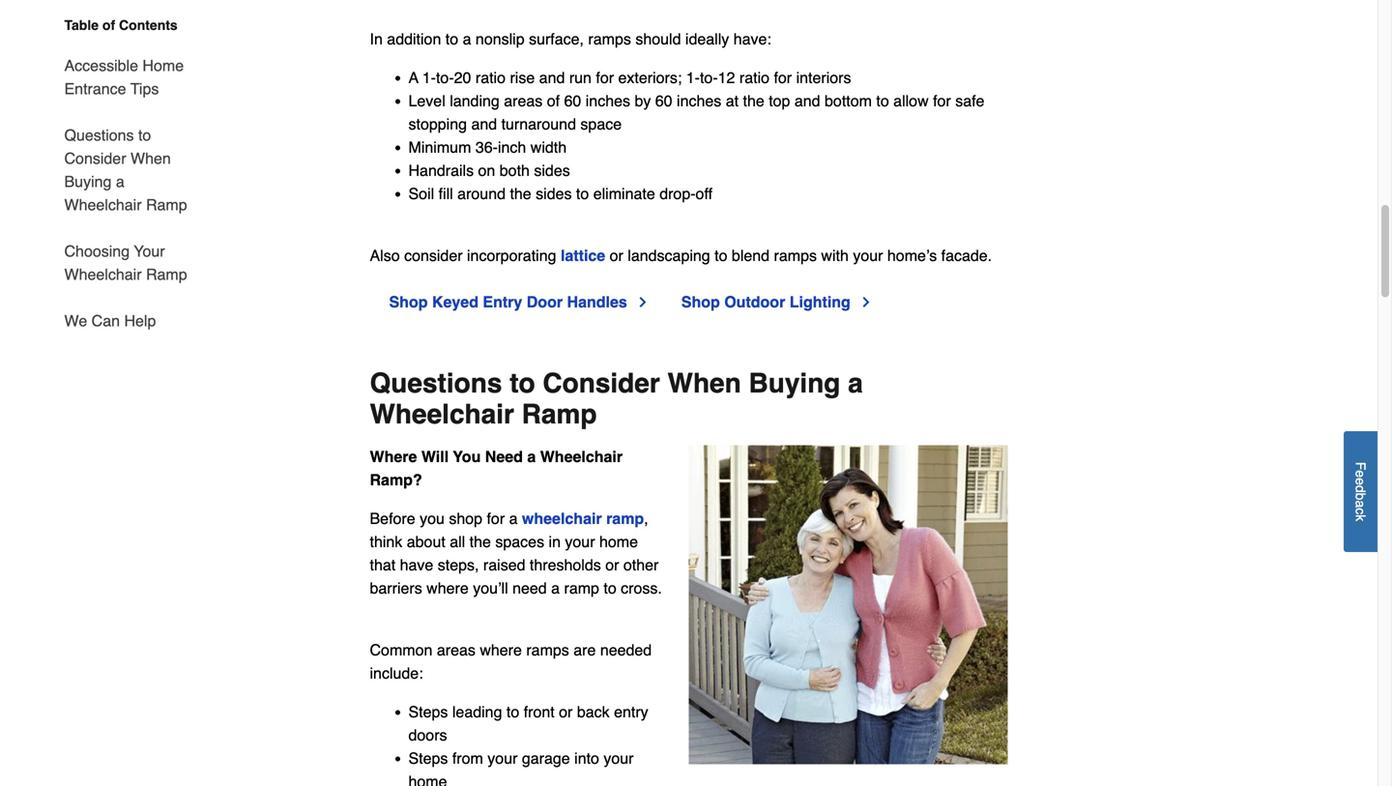Task type: vqa. For each thing, say whether or not it's contained in the screenshot.
from
yes



Task type: describe. For each thing, give the bounding box(es) containing it.
you
[[453, 448, 481, 465]]

in
[[549, 533, 561, 550]]

table
[[64, 17, 99, 33]]

drop-
[[660, 185, 696, 202]]

incorporating
[[467, 246, 556, 264]]

common
[[370, 641, 433, 659]]

areas inside a 1-to-20 ratio rise and run for exteriors; 1-to-12 ratio for interiors level landing areas of 60 inches by 60 inches at the top and bottom to allow for safe stopping and turnaround space minimum 36-inch width handrails on both sides soil fill around the sides to eliminate drop-off
[[504, 92, 543, 110]]

inch
[[498, 138, 526, 156]]

blend
[[732, 246, 770, 264]]

1 60 from the left
[[564, 92, 581, 110]]

f
[[1353, 462, 1369, 470]]

36-
[[476, 138, 498, 156]]

wheelchair ramp link
[[522, 509, 644, 527]]

stopping
[[408, 115, 467, 133]]

0 vertical spatial sides
[[534, 161, 570, 179]]

questions to consider when buying a wheelchair ramp link
[[64, 112, 194, 228]]

consider inside table of contents element
[[64, 149, 126, 167]]

help
[[124, 312, 156, 330]]

we can help
[[64, 312, 156, 330]]

wheelchair inside the 'choosing your wheelchair ramp'
[[64, 265, 142, 283]]

to left blend
[[715, 246, 728, 264]]

around
[[457, 185, 506, 202]]

f e e d b a c k
[[1353, 462, 1369, 521]]

into
[[574, 749, 599, 767]]

with
[[821, 246, 849, 264]]

entrance
[[64, 80, 126, 98]]

shop keyed entry door handles link
[[389, 290, 650, 314]]

both
[[500, 161, 530, 179]]

a inside where will you need a wheelchair ramp?
[[527, 448, 536, 465]]

to left allow
[[876, 92, 889, 110]]

landscaping
[[628, 246, 710, 264]]

to inside 'steps leading to front or back entry doors steps from your garage into your home'
[[507, 703, 519, 721]]

, think about all the spaces in your home that have steps, raised thresholds or other barriers where you'll need a ramp to cross.
[[370, 509, 662, 597]]

cross.
[[621, 579, 662, 597]]

also
[[370, 246, 400, 264]]

table of contents element
[[49, 15, 194, 333]]

from
[[452, 749, 483, 767]]

by
[[635, 92, 651, 110]]

thresholds
[[530, 556, 601, 574]]

in addition to a nonslip surface, ramps should ideally have:
[[370, 30, 771, 48]]

home
[[143, 57, 184, 74]]

nonslip
[[476, 30, 525, 48]]

table of contents
[[64, 17, 178, 33]]

other
[[623, 556, 659, 574]]

d
[[1353, 485, 1369, 493]]

garage
[[522, 749, 570, 767]]

include:
[[370, 664, 423, 682]]

chevron right image for shop keyed entry door handles
[[635, 294, 650, 310]]

at
[[726, 92, 739, 110]]

shop
[[449, 509, 482, 527]]

all
[[450, 533, 465, 550]]

2 vertical spatial and
[[471, 115, 497, 133]]

ramps inside common areas where ramps are needed include:
[[526, 641, 569, 659]]

have
[[400, 556, 433, 574]]

shop for shop keyed entry door handles
[[389, 293, 428, 311]]

entry
[[614, 703, 648, 721]]

interiors
[[796, 69, 851, 86]]

choosing your wheelchair ramp link
[[64, 228, 194, 298]]

wheelchair
[[522, 509, 602, 527]]

front
[[524, 703, 555, 721]]

a
[[408, 69, 418, 86]]

handrails
[[408, 161, 474, 179]]

1 e from the top
[[1353, 470, 1369, 478]]

2 steps from the top
[[408, 749, 448, 767]]

ramp inside the 'choosing your wheelchair ramp'
[[146, 265, 187, 283]]

a mother and daughter hugging in a front yard with a wheelchair ramp. image
[[689, 445, 1008, 764]]

you'll
[[473, 579, 508, 597]]

0 vertical spatial ramp
[[606, 509, 644, 527]]

chevron right image for shop outdoor lighting
[[858, 294, 874, 310]]

2 horizontal spatial the
[[743, 92, 765, 110]]

ideally
[[685, 30, 729, 48]]

you
[[420, 509, 445, 527]]

shop outdoor lighting
[[681, 293, 851, 311]]

doors
[[408, 726, 447, 744]]

should
[[636, 30, 681, 48]]

facade.
[[941, 246, 992, 264]]

need
[[485, 448, 523, 465]]

2 vertical spatial ramp
[[522, 399, 597, 430]]

when inside table of contents element
[[130, 149, 171, 167]]

to right addition
[[445, 30, 458, 48]]

1 steps from the top
[[408, 703, 448, 721]]

2 1- from the left
[[686, 69, 700, 86]]

questions to consider when buying a wheelchair ramp inside table of contents element
[[64, 126, 187, 214]]

1 to- from the left
[[436, 69, 454, 86]]

barriers
[[370, 579, 422, 597]]

1 vertical spatial sides
[[536, 185, 572, 202]]

20
[[454, 69, 471, 86]]

a up "choosing"
[[116, 173, 124, 190]]

1 vertical spatial ramps
[[774, 246, 817, 264]]

a left nonslip
[[463, 30, 471, 48]]

need
[[513, 579, 547, 597]]

1 horizontal spatial ramps
[[588, 30, 631, 48]]

where inside ", think about all the spaces in your home that have steps, raised thresholds or other barriers where you'll need a ramp to cross."
[[427, 579, 469, 597]]

for left safe
[[933, 92, 951, 110]]

fill
[[439, 185, 453, 202]]

f e e d b a c k button
[[1344, 431, 1378, 552]]

also consider incorporating lattice or landscaping to blend ramps with your home's facade.
[[370, 246, 992, 264]]

your right from
[[488, 749, 518, 767]]

we
[[64, 312, 87, 330]]

or for landscaping
[[610, 246, 623, 264]]

1 vertical spatial consider
[[543, 368, 660, 399]]

where will you need a wheelchair ramp?
[[370, 448, 623, 489]]

2 ratio from the left
[[740, 69, 770, 86]]

your
[[134, 242, 165, 260]]

think
[[370, 533, 402, 550]]

eliminate
[[593, 185, 655, 202]]

2 to- from the left
[[700, 69, 718, 86]]

ramp inside questions to consider when buying a wheelchair ramp link
[[146, 196, 187, 214]]

wheelchair inside questions to consider when buying a wheelchair ramp link
[[64, 196, 142, 214]]

2 inches from the left
[[677, 92, 722, 110]]

outdoor
[[724, 293, 785, 311]]

for up top
[[774, 69, 792, 86]]

or for back
[[559, 703, 573, 721]]

turnaround
[[501, 115, 576, 133]]

a inside ", think about all the spaces in your home that have steps, raised thresholds or other barriers where you'll need a ramp to cross."
[[551, 579, 560, 597]]

choosing your wheelchair ramp
[[64, 242, 187, 283]]



Task type: locate. For each thing, give the bounding box(es) containing it.
where down steps,
[[427, 579, 469, 597]]

on
[[478, 161, 495, 179]]

wheelchair up "choosing"
[[64, 196, 142, 214]]

your inside ", think about all the spaces in your home that have steps, raised thresholds or other barriers where you'll need a ramp to cross."
[[565, 533, 595, 550]]

to- up level
[[436, 69, 454, 86]]

of up turnaround
[[547, 92, 560, 110]]

chevron right image right lighting
[[858, 294, 874, 310]]

0 vertical spatial buying
[[64, 173, 112, 190]]

to left front
[[507, 703, 519, 721]]

2 chevron right image from the left
[[858, 294, 874, 310]]

about
[[407, 533, 445, 550]]

steps leading to front or back entry doors steps from your garage into your home
[[408, 703, 648, 786]]

0 vertical spatial consider
[[64, 149, 126, 167]]

or inside 'steps leading to front or back entry doors steps from your garage into your home'
[[559, 703, 573, 721]]

ramp
[[146, 196, 187, 214], [146, 265, 187, 283], [522, 399, 597, 430]]

1 vertical spatial home
[[408, 772, 447, 786]]

1 1- from the left
[[422, 69, 436, 86]]

0 horizontal spatial ramp
[[564, 579, 599, 597]]

shop left the keyed
[[389, 293, 428, 311]]

to inside ", think about all the spaces in your home that have steps, raised thresholds or other barriers where you'll need a ramp to cross."
[[604, 579, 617, 597]]

1 vertical spatial when
[[668, 368, 741, 399]]

1 vertical spatial the
[[510, 185, 531, 202]]

or right front
[[559, 703, 573, 721]]

the right all
[[470, 533, 491, 550]]

accessible
[[64, 57, 138, 74]]

a inside button
[[1353, 500, 1369, 508]]

1 horizontal spatial shop
[[681, 293, 720, 311]]

of inside a 1-to-20 ratio rise and run for exteriors; 1-to-12 ratio for interiors level landing areas of 60 inches by 60 inches at the top and bottom to allow for safe stopping and turnaround space minimum 36-inch width handrails on both sides soil fill around the sides to eliminate drop-off
[[547, 92, 560, 110]]

ramp?
[[370, 471, 422, 489]]

run
[[569, 69, 592, 86]]

keyed
[[432, 293, 479, 311]]

0 horizontal spatial chevron right image
[[635, 294, 650, 310]]

questions down entrance
[[64, 126, 134, 144]]

0 horizontal spatial ramps
[[526, 641, 569, 659]]

for
[[596, 69, 614, 86], [774, 69, 792, 86], [933, 92, 951, 110], [487, 509, 505, 527]]

buying up "choosing"
[[64, 173, 112, 190]]

1 vertical spatial steps
[[408, 749, 448, 767]]

ramps left are
[[526, 641, 569, 659]]

ramp inside ", think about all the spaces in your home that have steps, raised thresholds or other barriers where you'll need a ramp to cross."
[[564, 579, 599, 597]]

1 horizontal spatial ramp
[[606, 509, 644, 527]]

before you shop for a wheelchair ramp
[[370, 509, 644, 527]]

back
[[577, 703, 610, 721]]

0 horizontal spatial home
[[408, 772, 447, 786]]

1 horizontal spatial inches
[[677, 92, 722, 110]]

where down you'll
[[480, 641, 522, 659]]

a
[[463, 30, 471, 48], [116, 173, 124, 190], [848, 368, 863, 399], [527, 448, 536, 465], [1353, 500, 1369, 508], [509, 509, 518, 527], [551, 579, 560, 597]]

ramp
[[606, 509, 644, 527], [564, 579, 599, 597]]

1 vertical spatial buying
[[749, 368, 841, 399]]

wheelchair
[[64, 196, 142, 214], [64, 265, 142, 283], [370, 399, 514, 430], [540, 448, 623, 465]]

to left eliminate
[[576, 185, 589, 202]]

chevron right image right handles
[[635, 294, 650, 310]]

ramp down your
[[146, 265, 187, 283]]

to left cross. on the bottom left
[[604, 579, 617, 597]]

2 horizontal spatial and
[[795, 92, 820, 110]]

exteriors;
[[618, 69, 682, 86]]

safe
[[955, 92, 985, 110]]

1 horizontal spatial 60
[[655, 92, 672, 110]]

ramp up your
[[146, 196, 187, 214]]

2 e from the top
[[1353, 478, 1369, 485]]

0 vertical spatial areas
[[504, 92, 543, 110]]

e up d
[[1353, 470, 1369, 478]]

0 horizontal spatial 60
[[564, 92, 581, 110]]

2 vertical spatial or
[[559, 703, 573, 721]]

areas
[[504, 92, 543, 110], [437, 641, 476, 659]]

consider down handles
[[543, 368, 660, 399]]

handles
[[567, 293, 627, 311]]

a down thresholds
[[551, 579, 560, 597]]

1- right a
[[422, 69, 436, 86]]

chevron right image inside shop keyed entry door handles link
[[635, 294, 650, 310]]

that
[[370, 556, 396, 574]]

the right at
[[743, 92, 765, 110]]

e up b
[[1353, 478, 1369, 485]]

shop outdoor lighting link
[[681, 290, 874, 314]]

buying
[[64, 173, 112, 190], [749, 368, 841, 399]]

to down tips on the left of the page
[[138, 126, 151, 144]]

the inside ", think about all the spaces in your home that have steps, raised thresholds or other barriers where you'll need a ramp to cross."
[[470, 533, 491, 550]]

for right run
[[596, 69, 614, 86]]

your right with
[[853, 246, 883, 264]]

0 vertical spatial the
[[743, 92, 765, 110]]

0 vertical spatial of
[[102, 17, 115, 33]]

0 vertical spatial questions
[[64, 126, 134, 144]]

of right "table"
[[102, 17, 115, 33]]

and right top
[[795, 92, 820, 110]]

or right lattice link
[[610, 246, 623, 264]]

can
[[92, 312, 120, 330]]

ramp up other
[[606, 509, 644, 527]]

0 horizontal spatial to-
[[436, 69, 454, 86]]

level
[[408, 92, 445, 110]]

0 vertical spatial or
[[610, 246, 623, 264]]

for right "shop" at left
[[487, 509, 505, 527]]

buying inside table of contents element
[[64, 173, 112, 190]]

questions up will
[[370, 368, 502, 399]]

0 horizontal spatial areas
[[437, 641, 476, 659]]

0 vertical spatial questions to consider when buying a wheelchair ramp
[[64, 126, 187, 214]]

1 horizontal spatial when
[[668, 368, 741, 399]]

wheelchair down "choosing"
[[64, 265, 142, 283]]

1 vertical spatial questions
[[370, 368, 502, 399]]

where
[[427, 579, 469, 597], [480, 641, 522, 659]]

are
[[574, 641, 596, 659]]

accessible home entrance tips link
[[64, 43, 194, 112]]

0 vertical spatial ramp
[[146, 196, 187, 214]]

,
[[644, 509, 648, 527]]

2 horizontal spatial ramps
[[774, 246, 817, 264]]

0 horizontal spatial inches
[[586, 92, 630, 110]]

1 shop from the left
[[389, 293, 428, 311]]

consider down entrance
[[64, 149, 126, 167]]

and up 36-
[[471, 115, 497, 133]]

1 horizontal spatial where
[[480, 641, 522, 659]]

c
[[1353, 508, 1369, 514]]

ramp down thresholds
[[564, 579, 599, 597]]

0 horizontal spatial 1-
[[422, 69, 436, 86]]

areas inside common areas where ramps are needed include:
[[437, 641, 476, 659]]

a right need
[[527, 448, 536, 465]]

1 vertical spatial and
[[795, 92, 820, 110]]

12
[[718, 69, 735, 86]]

1- left 12
[[686, 69, 700, 86]]

1 chevron right image from the left
[[635, 294, 650, 310]]

1 horizontal spatial areas
[[504, 92, 543, 110]]

bottom
[[825, 92, 872, 110]]

b
[[1353, 493, 1369, 500]]

0 vertical spatial steps
[[408, 703, 448, 721]]

ratio right 12
[[740, 69, 770, 86]]

consider
[[404, 246, 463, 264]]

0 vertical spatial home
[[599, 533, 638, 550]]

wheelchair up wheelchair ramp link
[[540, 448, 623, 465]]

0 vertical spatial when
[[130, 149, 171, 167]]

your right into
[[604, 749, 634, 767]]

1 vertical spatial where
[[480, 641, 522, 659]]

home down doors
[[408, 772, 447, 786]]

2 60 from the left
[[655, 92, 672, 110]]

0 vertical spatial and
[[539, 69, 565, 86]]

home's
[[887, 246, 937, 264]]

where inside common areas where ramps are needed include:
[[480, 641, 522, 659]]

steps,
[[438, 556, 479, 574]]

leading
[[452, 703, 502, 721]]

shop for shop outdoor lighting
[[681, 293, 720, 311]]

0 horizontal spatial questions to consider when buying a wheelchair ramp
[[64, 126, 187, 214]]

a up k at the right of the page
[[1353, 500, 1369, 508]]

0 horizontal spatial consider
[[64, 149, 126, 167]]

common areas where ramps are needed include:
[[370, 641, 652, 682]]

soil
[[408, 185, 434, 202]]

have:
[[734, 30, 771, 48]]

1 horizontal spatial home
[[599, 533, 638, 550]]

your
[[853, 246, 883, 264], [565, 533, 595, 550], [488, 749, 518, 767], [604, 749, 634, 767]]

ramps up run
[[588, 30, 631, 48]]

when down outdoor
[[668, 368, 741, 399]]

of
[[102, 17, 115, 33], [547, 92, 560, 110]]

raised
[[483, 556, 525, 574]]

1 vertical spatial or
[[605, 556, 619, 574]]

or left other
[[605, 556, 619, 574]]

1 horizontal spatial 1-
[[686, 69, 700, 86]]

1 horizontal spatial of
[[547, 92, 560, 110]]

1 ratio from the left
[[476, 69, 506, 86]]

steps down doors
[[408, 749, 448, 767]]

shop keyed entry door handles
[[389, 293, 627, 311]]

0 horizontal spatial and
[[471, 115, 497, 133]]

allow
[[894, 92, 929, 110]]

2 vertical spatial the
[[470, 533, 491, 550]]

1 horizontal spatial the
[[510, 185, 531, 202]]

1 vertical spatial areas
[[437, 641, 476, 659]]

to inside table of contents element
[[138, 126, 151, 144]]

0 horizontal spatial the
[[470, 533, 491, 550]]

wheelchair inside where will you need a wheelchair ramp?
[[540, 448, 623, 465]]

1 vertical spatial questions to consider when buying a wheelchair ramp
[[370, 368, 863, 430]]

1 horizontal spatial questions
[[370, 368, 502, 399]]

a down lighting
[[848, 368, 863, 399]]

areas right 'common'
[[437, 641, 476, 659]]

and
[[539, 69, 565, 86], [795, 92, 820, 110], [471, 115, 497, 133]]

questions
[[64, 126, 134, 144], [370, 368, 502, 399]]

buying down shop outdoor lighting link at the top of page
[[749, 368, 841, 399]]

steps up doors
[[408, 703, 448, 721]]

chevron right image
[[635, 294, 650, 310], [858, 294, 874, 310]]

will
[[421, 448, 449, 465]]

choosing
[[64, 242, 130, 260]]

inches left at
[[677, 92, 722, 110]]

to
[[445, 30, 458, 48], [876, 92, 889, 110], [138, 126, 151, 144], [576, 185, 589, 202], [715, 246, 728, 264], [510, 368, 535, 399], [604, 579, 617, 597], [507, 703, 519, 721]]

ramp up need
[[522, 399, 597, 430]]

shop down also consider incorporating lattice or landscaping to blend ramps with your home's facade.
[[681, 293, 720, 311]]

1 horizontal spatial buying
[[749, 368, 841, 399]]

lighting
[[790, 293, 851, 311]]

your down wheelchair ramp link
[[565, 533, 595, 550]]

wheelchair up will
[[370, 399, 514, 430]]

to up need
[[510, 368, 535, 399]]

ratio right 20
[[476, 69, 506, 86]]

60 right by
[[655, 92, 672, 110]]

questions inside table of contents element
[[64, 126, 134, 144]]

home up other
[[599, 533, 638, 550]]

2 shop from the left
[[681, 293, 720, 311]]

0 horizontal spatial of
[[102, 17, 115, 33]]

consider
[[64, 149, 126, 167], [543, 368, 660, 399]]

1 horizontal spatial to-
[[700, 69, 718, 86]]

1 vertical spatial ramp
[[564, 579, 599, 597]]

1 horizontal spatial consider
[[543, 368, 660, 399]]

1 inches from the left
[[586, 92, 630, 110]]

0 vertical spatial where
[[427, 579, 469, 597]]

ramps left with
[[774, 246, 817, 264]]

1 horizontal spatial and
[[539, 69, 565, 86]]

when down tips on the left of the page
[[130, 149, 171, 167]]

inches up space
[[586, 92, 630, 110]]

2 vertical spatial ramps
[[526, 641, 569, 659]]

0 horizontal spatial buying
[[64, 173, 112, 190]]

we can help link
[[64, 298, 156, 333]]

where
[[370, 448, 417, 465]]

and left run
[[539, 69, 565, 86]]

off
[[696, 185, 713, 202]]

the down both
[[510, 185, 531, 202]]

the
[[743, 92, 765, 110], [510, 185, 531, 202], [470, 533, 491, 550]]

ratio
[[476, 69, 506, 86], [740, 69, 770, 86]]

1 vertical spatial of
[[547, 92, 560, 110]]

in
[[370, 30, 383, 48]]

0 vertical spatial ramps
[[588, 30, 631, 48]]

space
[[580, 115, 622, 133]]

1 horizontal spatial ratio
[[740, 69, 770, 86]]

a up spaces
[[509, 509, 518, 527]]

or
[[610, 246, 623, 264], [605, 556, 619, 574], [559, 703, 573, 721]]

shop
[[389, 293, 428, 311], [681, 293, 720, 311]]

60 down run
[[564, 92, 581, 110]]

0 horizontal spatial shop
[[389, 293, 428, 311]]

home inside 'steps leading to front or back entry doors steps from your garage into your home'
[[408, 772, 447, 786]]

chevron right image inside shop outdoor lighting link
[[858, 294, 874, 310]]

1-
[[422, 69, 436, 86], [686, 69, 700, 86]]

0 horizontal spatial when
[[130, 149, 171, 167]]

to- down the ideally
[[700, 69, 718, 86]]

ramps
[[588, 30, 631, 48], [774, 246, 817, 264], [526, 641, 569, 659]]

lattice link
[[561, 246, 605, 264]]

0 horizontal spatial ratio
[[476, 69, 506, 86]]

width
[[531, 138, 567, 156]]

1 horizontal spatial questions to consider when buying a wheelchair ramp
[[370, 368, 863, 430]]

sides
[[534, 161, 570, 179], [536, 185, 572, 202]]

1 horizontal spatial chevron right image
[[858, 294, 874, 310]]

spaces
[[495, 533, 544, 550]]

1 vertical spatial ramp
[[146, 265, 187, 283]]

lattice
[[561, 246, 605, 264]]

areas down "rise"
[[504, 92, 543, 110]]

home inside ", think about all the spaces in your home that have steps, raised thresholds or other barriers where you'll need a ramp to cross."
[[599, 533, 638, 550]]

entry
[[483, 293, 522, 311]]

or inside ", think about all the spaces in your home that have steps, raised thresholds or other barriers where you'll need a ramp to cross."
[[605, 556, 619, 574]]

landing
[[450, 92, 500, 110]]

0 horizontal spatial questions
[[64, 126, 134, 144]]

0 horizontal spatial where
[[427, 579, 469, 597]]



